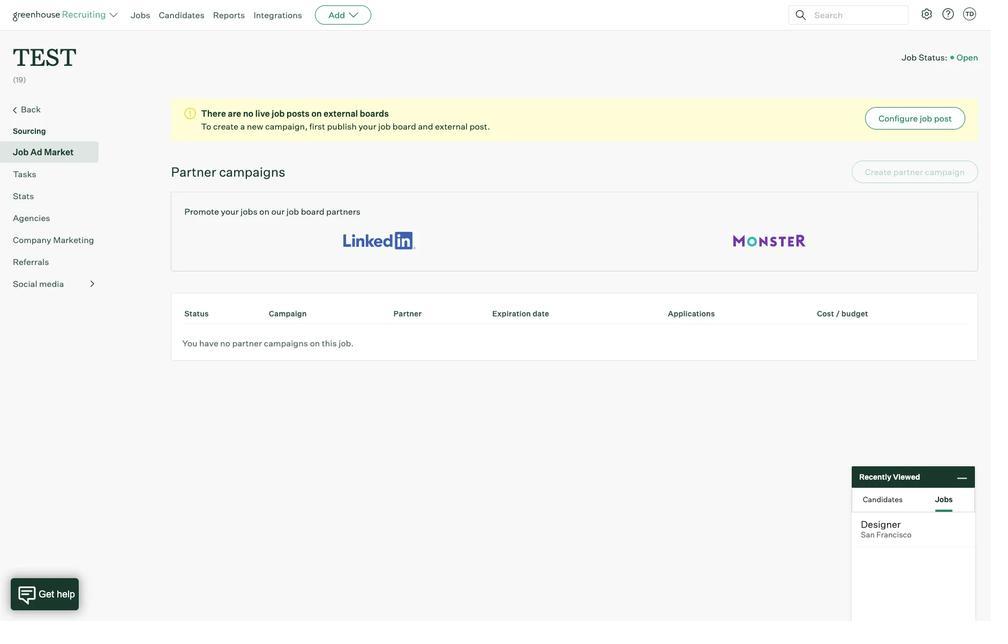 Task type: describe. For each thing, give the bounding box(es) containing it.
back link
[[13, 103, 94, 117]]

post.
[[470, 121, 491, 132]]

configure job post button
[[866, 107, 966, 130]]

test link
[[13, 30, 77, 75]]

back
[[21, 104, 41, 115]]

no for partner
[[220, 338, 230, 349]]

test
[[13, 41, 77, 72]]

viewed
[[894, 473, 921, 482]]

agencies link
[[13, 212, 94, 224]]

integrations
[[254, 10, 302, 20]]

0 horizontal spatial board
[[301, 206, 325, 217]]

partner for partner campaigns
[[171, 164, 216, 180]]

media
[[39, 279, 64, 289]]

you
[[182, 338, 198, 349]]

0 vertical spatial campaigns
[[219, 164, 285, 180]]

0 horizontal spatial candidates
[[159, 10, 205, 20]]

partner
[[232, 338, 262, 349]]

sourcing
[[13, 126, 46, 135]]

td button
[[962, 5, 979, 23]]

promote your jobs on our job board partners
[[185, 206, 361, 217]]

1 vertical spatial on
[[260, 206, 270, 217]]

there are no live job posts on external boards to create a new campaign, first publish your job board and external post.
[[201, 108, 491, 132]]

and
[[418, 121, 433, 132]]

have
[[199, 338, 218, 349]]

a
[[240, 121, 245, 132]]

on inside there are no live job posts on external boards to create a new campaign, first publish your job board and external post.
[[312, 108, 322, 119]]

post
[[935, 113, 953, 124]]

jobs link
[[131, 10, 150, 20]]

no for live
[[243, 108, 254, 119]]

new
[[247, 121, 263, 132]]

to
[[201, 121, 211, 132]]

integrations link
[[254, 10, 302, 20]]

status:
[[919, 52, 948, 63]]

job inside button
[[920, 113, 933, 124]]

2 vertical spatial on
[[310, 338, 320, 349]]

budget
[[842, 309, 869, 318]]

campaign
[[269, 309, 307, 318]]

publish
[[327, 121, 357, 132]]

social media
[[13, 279, 64, 289]]

partners
[[327, 206, 361, 217]]

linkedin - job posting image
[[344, 229, 416, 253]]

marketing
[[53, 235, 94, 245]]

reports
[[213, 10, 245, 20]]

company marketing
[[13, 235, 94, 245]]

expiration date
[[493, 309, 550, 318]]

ad
[[30, 147, 42, 157]]

first
[[310, 121, 325, 132]]

job down boards
[[378, 121, 391, 132]]

1 vertical spatial external
[[435, 121, 468, 132]]

our
[[271, 206, 285, 217]]

social media link
[[13, 277, 94, 290]]

there
[[201, 108, 226, 119]]

0 horizontal spatial your
[[221, 206, 239, 217]]

job up campaign,
[[272, 108, 285, 119]]

company marketing link
[[13, 234, 94, 246]]

designer san francisco
[[861, 519, 912, 540]]

Search text field
[[812, 7, 899, 23]]

social
[[13, 279, 37, 289]]

francisco
[[877, 531, 912, 540]]

test (19)
[[13, 41, 77, 84]]



Task type: locate. For each thing, give the bounding box(es) containing it.
campaigns up jobs
[[219, 164, 285, 180]]

1 horizontal spatial partner
[[394, 309, 422, 318]]

company
[[13, 235, 51, 245]]

are
[[228, 108, 241, 119]]

no right are
[[243, 108, 254, 119]]

1 vertical spatial your
[[221, 206, 239, 217]]

job for job status:
[[902, 52, 917, 63]]

job ad market
[[13, 147, 74, 157]]

referrals link
[[13, 256, 94, 268]]

configure job post
[[879, 113, 953, 124]]

no right 'have'
[[220, 338, 230, 349]]

board left the partners
[[301, 206, 325, 217]]

external
[[324, 108, 358, 119], [435, 121, 468, 132]]

promote
[[185, 206, 219, 217]]

greenhouse recruiting image
[[13, 9, 109, 21]]

cost
[[818, 309, 835, 318]]

recently
[[860, 473, 892, 482]]

candidates link
[[159, 10, 205, 20]]

1 vertical spatial job
[[13, 147, 29, 157]]

jobs inside tab list
[[936, 495, 953, 504]]

jobs
[[131, 10, 150, 20], [936, 495, 953, 504]]

0 horizontal spatial partner
[[171, 164, 216, 180]]

monster | united states - standard job ad + 14 days auto refresh image
[[734, 229, 806, 253]]

td
[[966, 10, 975, 18]]

campaign,
[[265, 121, 308, 132]]

applications
[[668, 309, 715, 318]]

you have no partner campaigns on this job.
[[182, 338, 354, 349]]

tab list containing candidates
[[853, 489, 975, 512]]

job status:
[[902, 52, 948, 63]]

partner campaigns
[[171, 164, 285, 180]]

1 vertical spatial board
[[301, 206, 325, 217]]

designer
[[861, 519, 901, 531]]

stats link
[[13, 190, 94, 202]]

td button
[[964, 8, 977, 20]]

on
[[312, 108, 322, 119], [260, 206, 270, 217], [310, 338, 320, 349]]

0 vertical spatial partner
[[171, 164, 216, 180]]

1 vertical spatial campaigns
[[264, 338, 308, 349]]

1 horizontal spatial board
[[393, 121, 416, 132]]

on left this
[[310, 338, 320, 349]]

0 vertical spatial board
[[393, 121, 416, 132]]

1 horizontal spatial external
[[435, 121, 468, 132]]

job.
[[339, 338, 354, 349]]

job left the status:
[[902, 52, 917, 63]]

this
[[322, 338, 337, 349]]

campaigns
[[219, 164, 285, 180], [264, 338, 308, 349]]

configure image
[[921, 8, 934, 20]]

date
[[533, 309, 550, 318]]

1 vertical spatial candidates
[[863, 495, 903, 504]]

0 horizontal spatial job
[[13, 147, 29, 157]]

(19)
[[13, 75, 26, 84]]

on left our
[[260, 206, 270, 217]]

your left jobs
[[221, 206, 239, 217]]

candidates
[[159, 10, 205, 20], [863, 495, 903, 504]]

status
[[185, 309, 209, 318]]

job right our
[[287, 206, 299, 217]]

your inside there are no live job posts on external boards to create a new campaign, first publish your job board and external post.
[[359, 121, 377, 132]]

market
[[44, 147, 74, 157]]

job ad market link
[[13, 146, 94, 158]]

jobs
[[241, 206, 258, 217]]

0 vertical spatial on
[[312, 108, 322, 119]]

partner for partner
[[394, 309, 422, 318]]

tab list
[[853, 489, 975, 512]]

1 horizontal spatial jobs
[[936, 495, 953, 504]]

job
[[272, 108, 285, 119], [920, 113, 933, 124], [378, 121, 391, 132], [287, 206, 299, 217]]

0 horizontal spatial external
[[324, 108, 358, 119]]

no inside there are no live job posts on external boards to create a new campaign, first publish your job board and external post.
[[243, 108, 254, 119]]

0 vertical spatial candidates
[[159, 10, 205, 20]]

1 horizontal spatial job
[[902, 52, 917, 63]]

add
[[329, 10, 345, 20]]

create
[[213, 121, 239, 132]]

tasks link
[[13, 168, 94, 180]]

0 horizontal spatial jobs
[[131, 10, 150, 20]]

0 vertical spatial your
[[359, 121, 377, 132]]

job
[[902, 52, 917, 63], [13, 147, 29, 157]]

board
[[393, 121, 416, 132], [301, 206, 325, 217]]

boards
[[360, 108, 389, 119]]

configure
[[879, 113, 918, 124]]

no
[[243, 108, 254, 119], [220, 338, 230, 349]]

candidates inside tab list
[[863, 495, 903, 504]]

live
[[255, 108, 270, 119]]

cost / budget
[[818, 309, 869, 318]]

posts
[[287, 108, 310, 119]]

0 vertical spatial no
[[243, 108, 254, 119]]

external up the publish
[[324, 108, 358, 119]]

job left ad at left top
[[13, 147, 29, 157]]

0 vertical spatial job
[[902, 52, 917, 63]]

0 vertical spatial external
[[324, 108, 358, 119]]

/
[[836, 309, 840, 318]]

board inside there are no live job posts on external boards to create a new campaign, first publish your job board and external post.
[[393, 121, 416, 132]]

expiration
[[493, 309, 531, 318]]

candidates right jobs link at the top left
[[159, 10, 205, 20]]

your
[[359, 121, 377, 132], [221, 206, 239, 217]]

add button
[[315, 5, 372, 25]]

0 vertical spatial jobs
[[131, 10, 150, 20]]

1 horizontal spatial candidates
[[863, 495, 903, 504]]

candidates down "recently viewed"
[[863, 495, 903, 504]]

1 horizontal spatial your
[[359, 121, 377, 132]]

1 vertical spatial jobs
[[936, 495, 953, 504]]

campaigns down campaign
[[264, 338, 308, 349]]

stats
[[13, 191, 34, 201]]

external right the and
[[435, 121, 468, 132]]

board left the and
[[393, 121, 416, 132]]

referrals
[[13, 257, 49, 267]]

0 horizontal spatial no
[[220, 338, 230, 349]]

on up first on the top left of page
[[312, 108, 322, 119]]

partner
[[171, 164, 216, 180], [394, 309, 422, 318]]

1 horizontal spatial no
[[243, 108, 254, 119]]

your down boards
[[359, 121, 377, 132]]

reports link
[[213, 10, 245, 20]]

agencies
[[13, 213, 50, 223]]

recently viewed
[[860, 473, 921, 482]]

job for job ad market
[[13, 147, 29, 157]]

tasks
[[13, 169, 36, 179]]

1 vertical spatial partner
[[394, 309, 422, 318]]

open
[[957, 52, 979, 63]]

1 vertical spatial no
[[220, 338, 230, 349]]

san
[[861, 531, 875, 540]]

job left post
[[920, 113, 933, 124]]



Task type: vqa. For each thing, say whether or not it's contained in the screenshot.
bottommost Partner
yes



